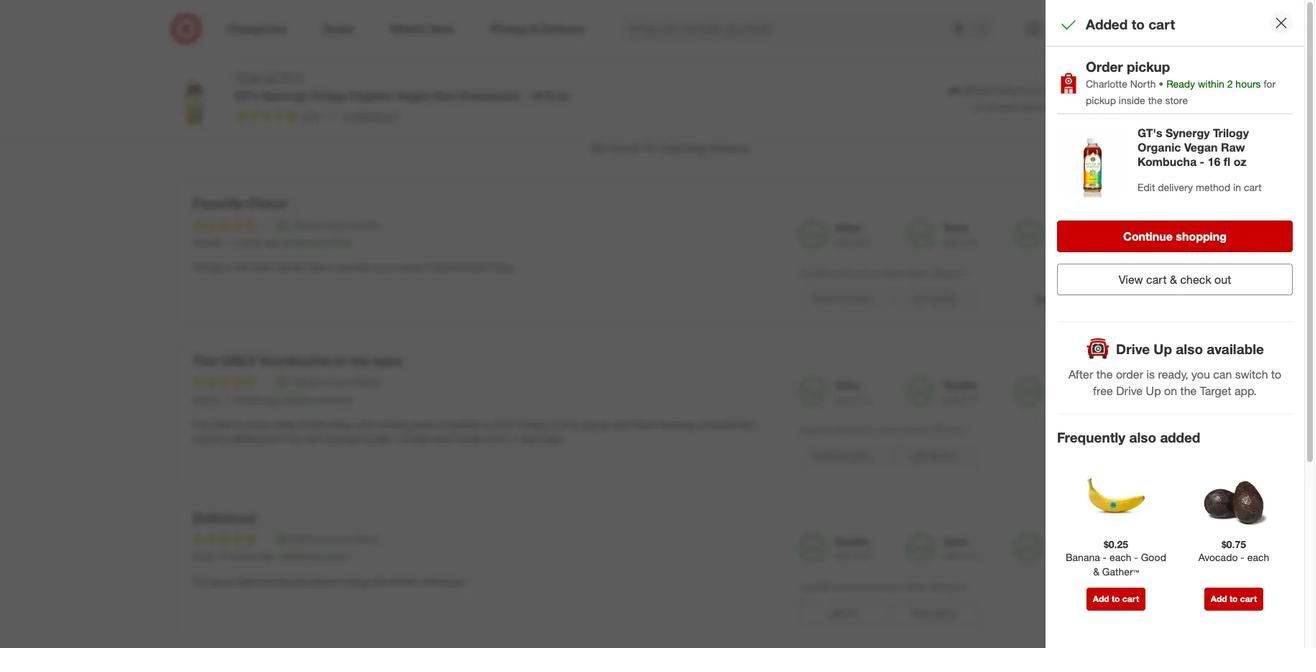 Task type: locate. For each thing, give the bounding box(es) containing it.
1 vertical spatial fl
[[1224, 155, 1230, 169]]

oz right star
[[556, 88, 569, 103]]

and up gut
[[358, 418, 375, 430]]

on
[[1164, 384, 1177, 398]]

recommend
[[323, 218, 378, 230], [323, 376, 378, 388], [323, 533, 378, 545]]

each inside i've tried so many other kombuchas, and nothing else compares to gt's trilogy! it is so good, and when drinking consistently, i notice a difference in my skin and gut health. i divide each bottle into 3-4 servings.
[[431, 432, 453, 445]]

synergy up 279 link
[[263, 88, 307, 103]]

2 you? from the top
[[948, 424, 967, 435]]

3 not from the top
[[913, 608, 927, 618]]

$4.19
[[949, 84, 974, 96]]

so
[[233, 418, 244, 430], [570, 418, 581, 430]]

north
[[1130, 77, 1156, 90], [1022, 102, 1044, 113]]

1 taste out of 5 from the top
[[943, 221, 977, 248]]

my
[[350, 352, 369, 369], [290, 432, 303, 445]]

taste
[[943, 221, 968, 233], [1051, 378, 1076, 391], [943, 536, 968, 548]]

to inside i've tried so many other kombuchas, and nothing else compares to gt's trilogy! it is so good, and when drinking consistently, i notice a difference in my skin and gut health. i divide each bottle into 3-4 servings.
[[483, 418, 492, 430]]

charlotte
[[1086, 77, 1127, 90], [984, 102, 1019, 113]]

2 vertical spatial taste
[[943, 536, 968, 548]]

2 value from the top
[[835, 378, 861, 391]]

so right tried
[[233, 418, 244, 430]]

helpful for favorite flavor
[[929, 293, 955, 304]]

2 vertical spatial helpful.
[[902, 582, 930, 592]]

edit
[[1138, 181, 1155, 194]]

1 vertical spatial 2
[[799, 267, 804, 278]]

charlotte down $4.19 ( $0.26 /fluid ounce )
[[984, 102, 1019, 113]]

2 value out of 5 from the top
[[835, 378, 869, 405]]

did for flavor
[[932, 267, 946, 278]]

pickup inside for pickup inside the store
[[1086, 94, 1116, 106]]

1 vertical spatial marked
[[813, 450, 843, 461]]

0 horizontal spatial my
[[290, 432, 303, 445]]

1 vertical spatial purchaser
[[315, 394, 354, 405]]

add to cart
[[1093, 594, 1139, 605], [1211, 594, 1257, 605]]

1 horizontal spatial add
[[1211, 594, 1227, 605]]

slg213
[[193, 394, 218, 405]]

kombucha
[[460, 88, 519, 103], [1138, 155, 1197, 169], [260, 352, 330, 369]]

found
[[609, 141, 639, 155], [834, 267, 857, 278], [834, 424, 857, 435], [834, 582, 857, 592]]

charlotte down order on the top
[[1086, 77, 1127, 90]]

trilogy!
[[517, 418, 548, 430]]

1 vertical spatial charlotte
[[984, 102, 1019, 113]]

& left "check"
[[1170, 273, 1177, 287]]

would up the maddie - 1 month ago , verified purchaser on the left top of page
[[292, 218, 321, 230]]

3 would recommend from the top
[[292, 533, 378, 545]]

0 vertical spatial up
[[1154, 340, 1172, 357]]

recommend up trilogy is the best. my fav flavor and the only brand of kombucha i'll buy.
[[323, 218, 378, 230]]

also left added
[[1129, 429, 1156, 446]]

for
[[1264, 77, 1276, 90]]

the inside for pickup inside the store
[[1148, 94, 1162, 106]]

also up you
[[1176, 340, 1203, 357]]

3 you? from the top
[[948, 582, 967, 592]]

the down •
[[1148, 94, 1162, 106]]

each right avocado at right bottom
[[1247, 551, 1269, 564]]

0 vertical spatial drive
[[1116, 340, 1150, 357]]

trilogy inside shop all gt's gt's synergy trilogy organic vegan raw kombucha - 16 fl oz
[[310, 88, 346, 103]]

0 horizontal spatial add
[[1093, 594, 1109, 605]]

organic inside shop all gt's gt's synergy trilogy organic vegan raw kombucha - 16 fl oz
[[350, 88, 393, 103]]

$0.25
[[1104, 538, 1128, 550]]

0 horizontal spatial vegan
[[396, 88, 430, 103]]

organic inside gt's synergy trilogy organic vegan raw kombucha - 16 fl oz
[[1138, 140, 1181, 155]]

raw
[[433, 88, 457, 103], [1221, 140, 1245, 155]]

1 vertical spatial taste out of 5
[[943, 536, 977, 562]]

2 i've from the top
[[193, 575, 207, 588]]

2 drive from the top
[[1116, 384, 1143, 398]]

2 vertical spatial kombucha
[[260, 352, 330, 369]]

would recommend for only
[[292, 376, 378, 388]]

0 vertical spatial ago
[[264, 237, 278, 248]]

check
[[1180, 273, 1211, 287]]

is
[[224, 261, 232, 273], [1146, 368, 1155, 382], [560, 418, 567, 430]]

write a review button
[[622, 27, 693, 50]]

0 horizontal spatial north
[[1022, 102, 1044, 113]]

i've inside i've tried so many other kombuchas, and nothing else compares to gt's trilogy! it is so good, and when drinking consistently, i notice a difference in my skin and gut health. i divide each bottle into 3-4 servings.
[[193, 418, 207, 430]]

2 not helpful from the top
[[913, 450, 955, 461]]

2 add from the left
[[1211, 594, 1227, 605]]

months for delicious!
[[228, 551, 257, 562]]

each for $0.25 banana - each - good & gather™
[[1109, 551, 1131, 564]]

1 horizontal spatial synergy
[[1165, 126, 1210, 140]]

0 horizontal spatial is
[[224, 261, 232, 273]]

1 horizontal spatial my
[[350, 352, 369, 369]]

2 would recommend from the top
[[292, 376, 378, 388]]

found for the only kombucha in my eyes
[[834, 424, 857, 435]]

pickup up •
[[1127, 58, 1170, 75]]

1 vertical spatial did
[[932, 424, 946, 435]]

0 vertical spatial a
[[652, 32, 657, 43]]

into
[[485, 432, 502, 445]]

fl
[[546, 88, 553, 103], [1224, 155, 1230, 169]]

to right added
[[1132, 16, 1145, 32]]

0 vertical spatial 2
[[1227, 77, 1233, 90]]

, for flavor
[[278, 237, 280, 248]]

divide
[[402, 432, 429, 445]]

1 helpful. from the top
[[902, 267, 930, 278]]

my left eyes
[[350, 352, 369, 369]]

0 vertical spatial you?
[[948, 267, 967, 278]]

dialog
[[1046, 0, 1315, 648]]

- down $0.75 in the right bottom of the page
[[1241, 551, 1244, 564]]

2 did from the top
[[932, 424, 946, 435]]

0 horizontal spatial 16
[[530, 88, 543, 103]]

2 vertical spatial did
[[932, 582, 946, 592]]

1 marked from the top
[[813, 293, 843, 304]]

1 add from the left
[[1093, 594, 1109, 605]]

each for $0.75 avocado - each
[[1247, 551, 1269, 564]]

quality out of 5
[[1051, 221, 1085, 248], [943, 378, 977, 405], [835, 536, 869, 562]]

2 recommend from the top
[[323, 376, 378, 388]]

& inside view cart & check out link
[[1170, 273, 1177, 287]]

view cart & check out link
[[1057, 264, 1293, 296]]

0 vertical spatial would
[[292, 218, 321, 230]]

i've up the notice
[[193, 418, 207, 430]]

1 horizontal spatial north
[[1130, 77, 1156, 90]]

maddie - 1 month ago , verified purchaser
[[193, 237, 353, 248]]

cart right view
[[1146, 273, 1167, 287]]

0 vertical spatial recommend
[[323, 218, 378, 230]]

kombucha down d2j8 - 6 months ago , verified purchaser
[[261, 575, 308, 588]]

1 drive from the top
[[1116, 340, 1150, 357]]

in
[[1233, 181, 1241, 194], [334, 352, 346, 369], [279, 432, 287, 445]]

after
[[1068, 368, 1093, 382]]

drive down order
[[1116, 384, 1143, 398]]

0 vertical spatial synergy
[[263, 88, 307, 103]]

1 vertical spatial value out of 5
[[835, 378, 869, 405]]

add to cart for banana
[[1093, 594, 1139, 605]]

1 horizontal spatial is
[[560, 418, 567, 430]]

1 did from the top
[[932, 267, 946, 278]]

north down verified purchases checkbox
[[1022, 102, 1044, 113]]

oz inside shop all gt's gt's synergy trilogy organic vegan raw kombucha - 16 fl oz
[[556, 88, 569, 103]]

1 vertical spatial up
[[1146, 384, 1161, 398]]

organic up 3 questions
[[350, 88, 393, 103]]

•
[[1159, 77, 1164, 90]]

1 vertical spatial value
[[835, 378, 861, 391]]

did for only
[[932, 424, 946, 435]]

2 would from the top
[[292, 376, 321, 388]]

1 you? from the top
[[948, 267, 967, 278]]

2 horizontal spatial gt's
[[1138, 126, 1162, 140]]

flavor
[[248, 195, 288, 211]]

2 vertical spatial ,
[[273, 551, 276, 562]]

0 horizontal spatial so
[[233, 418, 244, 430]]

1 i've from the top
[[193, 418, 207, 430]]

cart right method
[[1244, 181, 1262, 194]]

1 horizontal spatial add to cart button
[[1204, 588, 1263, 611]]

quality
[[1051, 221, 1085, 233], [943, 378, 977, 391], [835, 536, 869, 548]]

fl right star
[[546, 88, 553, 103]]

add down avocado at right bottom
[[1211, 594, 1227, 605]]

is down 1
[[224, 261, 232, 273]]

trilogy down maddie
[[193, 261, 221, 273]]

0 horizontal spatial add to cart button
[[1086, 588, 1146, 611]]

gather™
[[1102, 566, 1139, 578]]

2 add to cart from the left
[[1211, 594, 1257, 605]]

verified up other
[[284, 394, 312, 405]]

0 vertical spatial vegan
[[396, 88, 430, 103]]

north left •
[[1130, 77, 1156, 90]]

0 horizontal spatial gt's
[[235, 88, 260, 103]]

synergy down store
[[1165, 126, 1210, 140]]

& down banana on the bottom
[[1093, 566, 1099, 578]]

kombucha up slg213 - 4 months ago , verified purchaser
[[260, 352, 330, 369]]

2 inside dialog
[[1227, 77, 1233, 90]]

helpful for the only kombucha in my eyes
[[929, 450, 955, 461]]

0 vertical spatial also
[[1176, 340, 1203, 357]]

guests for only
[[806, 424, 832, 435]]

0 vertical spatial taste
[[943, 221, 968, 233]]

1 2 guests found this review helpful. did you? from the top
[[799, 267, 967, 278]]

vegan up questions
[[396, 88, 430, 103]]

verified up i've never liked kombucha before trying this brand. delicious!
[[278, 551, 307, 562]]

- left 6
[[215, 551, 218, 562]]

before
[[311, 575, 340, 588]]

0 vertical spatial fl
[[546, 88, 553, 103]]

of
[[852, 235, 861, 248], [960, 235, 969, 248], [1068, 235, 1077, 248], [423, 261, 432, 273], [852, 393, 861, 405], [960, 393, 969, 405], [852, 550, 861, 562], [960, 550, 969, 562], [1068, 550, 1077, 562]]

ago for only
[[265, 394, 279, 405]]

1 horizontal spatial each
[[1109, 551, 1131, 564]]

1 vertical spatial recommend
[[323, 376, 378, 388]]

add to cart down gather™
[[1093, 594, 1139, 605]]

avocado - each image
[[1198, 463, 1270, 535]]

image of gt's synergy trilogy organic vegan raw kombucha - 16 fl oz image
[[166, 69, 223, 126]]

- inside $0.75 avocado - each
[[1241, 551, 1244, 564]]

charlotte inside dialog
[[1086, 77, 1127, 90]]

marked
[[813, 293, 843, 304], [813, 450, 843, 461]]

1 horizontal spatial vegan
[[1184, 140, 1218, 155]]

you? for flavor
[[948, 267, 967, 278]]

3 did from the top
[[932, 582, 946, 592]]

3 guests from the top
[[806, 582, 832, 592]]

to down avocado at right bottom
[[1229, 594, 1238, 605]]

gt's right all at the left top of page
[[280, 70, 304, 84]]

would recommend up i've never liked kombucha before trying this brand. delicious!
[[292, 533, 378, 545]]

1 value from the top
[[835, 221, 861, 233]]

4 star button
[[515, 87, 561, 110]]

1 value out of 5 from the top
[[835, 221, 869, 248]]

difference
[[231, 432, 276, 445]]

0 vertical spatial guests
[[806, 267, 832, 278]]

2 horizontal spatial trilogy
[[1213, 126, 1249, 140]]

verified up fav
[[283, 237, 311, 248]]

kombucha inside shop all gt's gt's synergy trilogy organic vegan raw kombucha - 16 fl oz
[[460, 88, 519, 103]]

up left on
[[1146, 384, 1161, 398]]

0 horizontal spatial pickup
[[1086, 94, 1116, 106]]

0 vertical spatial did
[[932, 267, 946, 278]]

1 vertical spatial my
[[290, 432, 303, 445]]

1 horizontal spatial organic
[[1138, 140, 1181, 155]]

we
[[590, 141, 606, 155]]

add to cart button for banana
[[1086, 588, 1146, 611]]

0 horizontal spatial in
[[279, 432, 287, 445]]

would recommend up the kombuchas,
[[292, 376, 378, 388]]

search
[[969, 23, 1003, 37]]

0 horizontal spatial delicious!
[[193, 509, 257, 526]]

is right 'it'
[[560, 418, 567, 430]]

1 not helpful from the top
[[913, 293, 955, 304]]

purchaser up flavor in the left of the page
[[314, 237, 353, 248]]

- up edit delivery method in cart
[[1200, 155, 1204, 169]]

2 vertical spatial would recommend
[[292, 533, 378, 545]]

1 vertical spatial not helpful
[[913, 450, 955, 461]]

0 vertical spatial not helpful button
[[891, 287, 977, 310]]

would down the only kombucha in my eyes
[[292, 376, 321, 388]]

kombucha up delivery
[[1138, 155, 1197, 169]]

add to cart for avocado
[[1211, 594, 1257, 605]]

0 horizontal spatial raw
[[433, 88, 457, 103]]

review reported
[[1034, 292, 1120, 307]]

1 would recommend from the top
[[292, 218, 378, 230]]

ago up many
[[265, 394, 279, 405]]

would for only
[[292, 376, 321, 388]]

ago for flavor
[[264, 237, 278, 248]]

1 marked helpful button from the top
[[799, 287, 885, 310]]

to up into
[[483, 418, 492, 430]]

2 vertical spatial quality
[[835, 536, 869, 548]]

fl inside shop all gt's gt's synergy trilogy organic vegan raw kombucha - 16 fl oz
[[546, 88, 553, 103]]

gt's down inside
[[1138, 126, 1162, 140]]

0 horizontal spatial add to cart
[[1093, 594, 1139, 605]]

gt's synergy trilogy organic vegan raw kombucha - 16 fl oz
[[1138, 126, 1249, 169]]

1 vertical spatial quality
[[943, 378, 977, 391]]

1 horizontal spatial charlotte
[[1086, 77, 1127, 90]]

pickup for for pickup inside the store
[[1086, 94, 1116, 106]]

1 vertical spatial marked helpful button
[[799, 445, 885, 468]]

2 horizontal spatial quality
[[1051, 221, 1085, 233]]

2 marked helpful button from the top
[[799, 445, 885, 468]]

9 guests found this review helpful. did you?
[[799, 424, 967, 435]]

shopping
[[1176, 230, 1227, 244]]

organic up edit
[[1138, 140, 1181, 155]]

order
[[1116, 368, 1143, 382]]

2 marked from the top
[[813, 450, 843, 461]]

not helpful button
[[891, 287, 977, 310], [891, 445, 977, 468], [891, 602, 977, 625]]

at charlotte north
[[974, 102, 1044, 113]]

1 horizontal spatial so
[[570, 418, 581, 430]]

2 vertical spatial ago
[[259, 551, 273, 562]]

0 vertical spatial quality
[[1051, 221, 1085, 233]]

1 marked helpful from the top
[[813, 293, 871, 304]]

north inside dialog
[[1130, 77, 1156, 90]]

2 helpful. from the top
[[902, 424, 930, 435]]

oz inside gt's synergy trilogy organic vegan raw kombucha - 16 fl oz
[[1234, 155, 1246, 169]]

ago right 6
[[259, 551, 273, 562]]

value
[[835, 221, 861, 233], [835, 378, 861, 391]]

recommend down eyes
[[323, 376, 378, 388]]

1 add to cart from the left
[[1093, 594, 1139, 605]]

1 recommend from the top
[[323, 218, 378, 230]]

report review
[[1048, 607, 1120, 621]]

1 vertical spatial 16
[[1208, 155, 1220, 169]]

3 would from the top
[[292, 533, 321, 545]]

pickup for order pickup
[[1127, 58, 1170, 75]]

-
[[522, 88, 527, 103], [1200, 155, 1204, 169], [224, 237, 227, 248], [221, 394, 224, 405], [1103, 551, 1107, 564], [1134, 551, 1138, 564], [1241, 551, 1244, 564], [215, 551, 218, 562]]

view
[[1119, 273, 1143, 287]]

fav
[[293, 261, 306, 273]]

1 horizontal spatial kombucha
[[460, 88, 519, 103]]

0 vertical spatial purchaser
[[314, 237, 353, 248]]

2 horizontal spatial is
[[1146, 368, 1155, 382]]

purchaser up i've never liked kombucha before trying this brand. delicious!
[[309, 551, 348, 562]]

vegan up edit delivery method in cart
[[1184, 140, 1218, 155]]

,
[[278, 237, 280, 248], [279, 394, 281, 405], [273, 551, 276, 562]]

0 horizontal spatial i
[[396, 432, 399, 445]]

1 horizontal spatial raw
[[1221, 140, 1245, 155]]

1 horizontal spatial trilogy
[[310, 88, 346, 103]]

helpful. for flavor
[[902, 267, 930, 278]]

add to cart down avocado at right bottom
[[1211, 594, 1257, 605]]

2 2 guests found this review helpful. did you? from the top
[[799, 582, 967, 592]]

2 guests from the top
[[806, 424, 832, 435]]

3 not helpful button from the top
[[891, 602, 977, 625]]

in right method
[[1233, 181, 1241, 194]]

trilogy up 3
[[310, 88, 346, 103]]

months up many
[[233, 394, 262, 405]]

other
[[274, 418, 297, 430]]

store
[[1165, 94, 1188, 106]]

in left eyes
[[334, 352, 346, 369]]

oz up edit delivery method in cart
[[1234, 155, 1246, 169]]

1 vertical spatial taste
[[1051, 378, 1076, 391]]

, right 6
[[273, 551, 276, 562]]

continue shopping button
[[1057, 221, 1293, 253]]

not for only
[[913, 450, 927, 461]]

, up my
[[278, 237, 280, 248]]

a
[[652, 32, 657, 43], [223, 432, 228, 445]]

i've left never
[[193, 575, 207, 588]]

1 horizontal spatial a
[[652, 32, 657, 43]]

frequently
[[1057, 429, 1125, 446]]

2 for favorite flavor
[[799, 267, 804, 278]]

a inside button
[[652, 32, 657, 43]]

0 vertical spatial marked helpful
[[813, 293, 871, 304]]

in inside dialog
[[1233, 181, 1241, 194]]

switch
[[1235, 368, 1268, 382]]

0 horizontal spatial also
[[1129, 429, 1156, 446]]

a down tried
[[223, 432, 228, 445]]

it
[[551, 418, 557, 430]]

gt's down shop
[[235, 88, 260, 103]]

up up ready,
[[1154, 340, 1172, 357]]

kombucha left i'll
[[435, 261, 482, 273]]

would recommend up flavor in the left of the page
[[292, 218, 378, 230]]

, up other
[[279, 394, 281, 405]]

trying
[[343, 575, 369, 588]]

0 horizontal spatial kombucha
[[261, 575, 308, 588]]

we found 13 matching reviews
[[590, 141, 748, 155]]

months right 6
[[228, 551, 257, 562]]

2 taste out of 5 from the top
[[943, 536, 977, 562]]

4 left star
[[522, 93, 526, 104]]

a right the write
[[652, 32, 657, 43]]

avocado
[[1198, 551, 1238, 564]]

and
[[336, 261, 353, 273], [358, 418, 375, 430], [612, 418, 629, 430], [327, 432, 344, 445]]

kombucha
[[435, 261, 482, 273], [261, 575, 308, 588]]

add up report review
[[1093, 594, 1109, 605]]

2 marked helpful from the top
[[813, 450, 871, 461]]

my down other
[[290, 432, 303, 445]]

shop all gt's gt's synergy trilogy organic vegan raw kombucha - 16 fl oz
[[235, 70, 569, 103]]

this
[[859, 267, 873, 278], [859, 424, 873, 435], [371, 575, 387, 588], [859, 582, 873, 592]]

2 horizontal spatial quality out of 5
[[1051, 221, 1085, 248]]

0 vertical spatial is
[[224, 261, 232, 273]]

2 horizontal spatial in
[[1233, 181, 1241, 194]]

Verified purchases checkbox
[[1022, 84, 1037, 99]]

0 vertical spatial months
[[233, 394, 262, 405]]

i down nothing
[[396, 432, 399, 445]]

is right order
[[1146, 368, 1155, 382]]

1 not from the top
[[913, 293, 927, 304]]

delicious! up 6
[[193, 509, 257, 526]]

in inside i've tried so many other kombuchas, and nothing else compares to gt's trilogy! it is so good, and when drinking consistently, i notice a difference in my skin and gut health. i divide each bottle into 3-4 servings.
[[279, 432, 287, 445]]

each inside $0.25 banana - each - good & gather™
[[1109, 551, 1131, 564]]

0 vertical spatial taste out of 5
[[943, 221, 977, 248]]

4 right 'slg213'
[[226, 394, 231, 405]]

2 vertical spatial quality out of 5
[[835, 536, 869, 562]]

16 inside shop all gt's gt's synergy trilogy organic vegan raw kombucha - 16 fl oz
[[530, 88, 543, 103]]

value out of 5 for favorite flavor
[[835, 221, 869, 248]]

pickup
[[1127, 58, 1170, 75], [1086, 94, 1116, 106]]

0 horizontal spatial &
[[1093, 566, 1099, 578]]

- left good
[[1134, 551, 1138, 564]]

trilogy down hours
[[1213, 126, 1249, 140]]

1 not helpful button from the top
[[891, 287, 977, 310]]

1 vertical spatial delicious!
[[421, 575, 465, 588]]

ago right 'month'
[[264, 237, 278, 248]]

0 vertical spatial 2 guests found this review helpful. did you?
[[799, 267, 967, 278]]

fl inside gt's synergy trilogy organic vegan raw kombucha - 16 fl oz
[[1224, 155, 1230, 169]]

reported
[[1075, 292, 1120, 307]]

the only kombucha in my eyes
[[193, 352, 403, 369]]

taste out of 5 for favorite flavor
[[943, 221, 977, 248]]

2 horizontal spatial kombucha
[[1138, 155, 1197, 169]]

purchaser up the kombuchas,
[[315, 394, 354, 405]]

taste out of 5 for delicious!
[[943, 536, 977, 562]]

marked for favorite flavor
[[813, 293, 843, 304]]

the left best. on the top of the page
[[234, 261, 249, 273]]

2 vertical spatial purchaser
[[309, 551, 348, 562]]

out
[[835, 235, 850, 248], [943, 235, 957, 248], [1051, 235, 1065, 248], [1214, 273, 1231, 287], [835, 393, 850, 405], [943, 393, 957, 405], [835, 550, 850, 562], [943, 550, 957, 562], [1051, 550, 1065, 562]]

1 horizontal spatial oz
[[1234, 155, 1246, 169]]

1 guests from the top
[[806, 267, 832, 278]]

ago
[[264, 237, 278, 248], [265, 394, 279, 405], [259, 551, 273, 562]]

1 would from the top
[[292, 218, 321, 230]]

- left star
[[522, 88, 527, 103]]

and down the kombuchas,
[[327, 432, 344, 445]]

each inside $0.75 avocado - each
[[1247, 551, 1269, 564]]

good
[[1141, 551, 1166, 564]]

4 inside i've tried so many other kombuchas, and nothing else compares to gt's trilogy! it is so good, and when drinking consistently, i notice a difference in my skin and gut health. i divide each bottle into 3-4 servings.
[[514, 432, 520, 445]]

2 not helpful button from the top
[[891, 445, 977, 468]]

- down $0.25
[[1103, 551, 1107, 564]]

to right switch
[[1271, 368, 1281, 382]]

2 guests found this review helpful. did you?
[[799, 267, 967, 278], [799, 582, 967, 592]]

1 vertical spatial kombucha
[[1138, 155, 1197, 169]]

marked helpful button for favorite flavor
[[799, 287, 885, 310]]

2 not from the top
[[913, 450, 927, 461]]

so left good,
[[570, 418, 581, 430]]

purchaser for flavor
[[314, 237, 353, 248]]

2 add to cart button from the left
[[1204, 588, 1263, 611]]

eyes
[[373, 352, 403, 369]]

0 vertical spatial would recommend
[[292, 218, 378, 230]]

helpful
[[845, 293, 871, 304], [929, 293, 955, 304], [845, 450, 871, 461], [929, 450, 955, 461], [929, 608, 955, 618]]

guests for flavor
[[806, 267, 832, 278]]

kombucha left 4 star
[[460, 88, 519, 103]]

2 vertical spatial would
[[292, 533, 321, 545]]

i've never liked kombucha before trying this brand. delicious!
[[193, 575, 465, 588]]

1 vertical spatial not helpful button
[[891, 445, 977, 468]]

found for delicious!
[[834, 582, 857, 592]]

1 add to cart button from the left
[[1086, 588, 1146, 611]]

2 for delicious!
[[799, 582, 804, 592]]

also
[[1176, 340, 1203, 357], [1129, 429, 1156, 446]]



Task type: describe. For each thing, give the bounding box(es) containing it.
ounce
[[1029, 84, 1057, 96]]

1 vertical spatial north
[[1022, 102, 1044, 113]]

purchases
[[1084, 84, 1138, 99]]

continue shopping
[[1123, 230, 1227, 244]]

1
[[230, 237, 235, 248]]

the left "only"
[[356, 261, 370, 273]]

i've tried so many other kombuchas, and nothing else compares to gt's trilogy! it is so good, and when drinking consistently, i notice a difference in my skin and gut health. i divide each bottle into 3-4 servings.
[[193, 418, 758, 445]]

favorite flavor
[[193, 195, 288, 211]]

1 vertical spatial i
[[396, 432, 399, 445]]

not helpful for flavor
[[913, 293, 955, 304]]

1 horizontal spatial delicious!
[[421, 575, 465, 588]]

in for my
[[334, 352, 346, 369]]

1 vertical spatial quality out of 5
[[943, 378, 977, 405]]

reviews
[[709, 141, 748, 155]]

drinking
[[659, 418, 695, 430]]

this for the only kombucha in my eyes
[[859, 424, 873, 435]]

verified for favorite flavor
[[283, 237, 311, 248]]

4 right added
[[1136, 15, 1140, 24]]

1 horizontal spatial i
[[756, 418, 758, 430]]

report
[[1048, 607, 1083, 621]]

- inside gt's synergy trilogy organic vegan raw kombucha - 16 fl oz
[[1200, 155, 1204, 169]]

found for favorite flavor
[[834, 267, 857, 278]]

raw inside shop all gt's gt's synergy trilogy organic vegan raw kombucha - 16 fl oz
[[433, 88, 457, 103]]

verified for the only kombucha in my eyes
[[284, 394, 312, 405]]

slg213 - 4 months ago , verified purchaser
[[193, 394, 354, 405]]

taste for delicious!
[[943, 536, 968, 548]]

$0.75 avocado - each
[[1198, 538, 1269, 564]]

brand.
[[390, 575, 418, 588]]

9
[[799, 424, 804, 435]]

my inside i've tried so many other kombuchas, and nothing else compares to gt's trilogy! it is so good, and when drinking consistently, i notice a difference in my skin and gut health. i divide each bottle into 3-4 servings.
[[290, 432, 303, 445]]

0 vertical spatial my
[[350, 352, 369, 369]]

dialog containing added to cart
[[1046, 0, 1315, 648]]

2 guests found this review helpful. did you? for favorite flavor
[[799, 267, 967, 278]]

$4.19 ( $0.26 /fluid ounce )
[[949, 84, 1059, 96]]

verified for delicious!
[[278, 551, 307, 562]]

this for favorite flavor
[[859, 267, 873, 278]]

added
[[1086, 16, 1128, 32]]

search button
[[969, 13, 1003, 47]]

the
[[193, 352, 217, 369]]

0 horizontal spatial quality out of 5
[[835, 536, 869, 562]]

taste for favorite flavor
[[943, 221, 968, 233]]

is inside i've tried so many other kombuchas, and nothing else compares to gt's trilogy! it is so good, and when drinking consistently, i notice a difference in my skin and gut health. i divide each bottle into 3-4 servings.
[[560, 418, 567, 430]]

questions
[[351, 110, 397, 122]]

months for the only kombucha in my eyes
[[233, 394, 262, 405]]

tried
[[210, 418, 230, 430]]

1 vertical spatial gt's
[[235, 88, 260, 103]]

1 so from the left
[[233, 418, 244, 430]]

1 vertical spatial also
[[1129, 429, 1156, 446]]

all
[[265, 70, 277, 84]]

flavor
[[309, 261, 333, 273]]

brand
[[394, 261, 421, 273]]

consistently,
[[698, 418, 753, 430]]

marked helpful button for the only kombucha in my eyes
[[799, 445, 885, 468]]

2 so from the left
[[570, 418, 581, 430]]

banana - each - good & gather™ image
[[1080, 463, 1152, 535]]

drive up also available
[[1116, 340, 1264, 357]]

and left when
[[612, 418, 629, 430]]

gt's synergy trilogy organic vegan raw kombucha - 16 fl oz image
[[1057, 126, 1129, 198]]

the up free
[[1096, 368, 1113, 382]]

hours
[[1235, 77, 1261, 90]]

marked for the only kombucha in my eyes
[[813, 450, 843, 461]]

- left 1
[[224, 237, 227, 248]]

(
[[976, 84, 979, 96]]

view cart & check out
[[1119, 273, 1231, 287]]

and right flavor in the left of the page
[[336, 261, 353, 273]]

compares
[[435, 418, 480, 430]]

3 questions
[[343, 110, 397, 122]]

16 inside gt's synergy trilogy organic vegan raw kombucha - 16 fl oz
[[1208, 155, 1220, 169]]

order
[[1086, 58, 1123, 75]]

trilogy inside gt's synergy trilogy organic vegan raw kombucha - 16 fl oz
[[1213, 126, 1249, 140]]

matching
[[658, 141, 706, 155]]

not helpful button for flavor
[[891, 287, 977, 310]]

would recommend for flavor
[[292, 218, 378, 230]]

review for the only kombucha in my eyes
[[875, 424, 900, 435]]

4 inside button
[[522, 93, 526, 104]]

servings.
[[522, 432, 563, 445]]

best.
[[251, 261, 274, 273]]

3
[[343, 110, 349, 122]]

raw inside gt's synergy trilogy organic vegan raw kombucha - 16 fl oz
[[1221, 140, 1245, 155]]

target
[[1200, 384, 1231, 398]]

not helpful button for only
[[891, 445, 977, 468]]

helpful button
[[799, 602, 885, 625]]

279 link
[[235, 108, 334, 126]]

many
[[247, 418, 271, 430]]

not for flavor
[[913, 293, 927, 304]]

purchaser for only
[[315, 394, 354, 405]]

maddie
[[193, 237, 222, 248]]

0 horizontal spatial kombucha
[[260, 352, 330, 369]]

write a review
[[629, 32, 686, 43]]

4 star
[[522, 93, 543, 104]]

What can we help you find? suggestions appear below search field
[[621, 13, 979, 45]]

marked helpful for the only kombucha in my eyes
[[813, 450, 871, 461]]

report review button
[[1048, 606, 1120, 623]]

ready,
[[1158, 368, 1188, 382]]

you
[[1191, 368, 1210, 382]]

d2j8 - 6 months ago , verified purchaser
[[193, 551, 348, 562]]

charlotte north • ready within 2 hours
[[1086, 77, 1264, 90]]

& inside $0.25 banana - each - good & gather™
[[1093, 566, 1099, 578]]

after the order is ready, you can switch to free drive up on the target app.
[[1068, 368, 1281, 398]]

13
[[642, 141, 655, 155]]

1 horizontal spatial kombucha
[[435, 261, 482, 273]]

3 questions link
[[337, 108, 397, 125]]

add to cart button for avocado
[[1204, 588, 1263, 611]]

cart down gather™
[[1122, 594, 1139, 605]]

you? for only
[[948, 424, 967, 435]]

add for banana
[[1093, 594, 1109, 605]]

frequently also added
[[1057, 429, 1200, 446]]

value out of 5 for the only kombucha in my eyes
[[835, 378, 869, 405]]

vegan inside shop all gt's gt's synergy trilogy organic vegan raw kombucha - 16 fl oz
[[396, 88, 430, 103]]

i've for delicious!
[[193, 575, 207, 588]]

delivery
[[1158, 181, 1193, 194]]

1 vertical spatial kombucha
[[261, 575, 308, 588]]

my
[[276, 261, 290, 273]]

kombuchas,
[[300, 418, 355, 430]]

buy.
[[496, 261, 514, 273]]

value for favorite flavor
[[835, 221, 861, 233]]

only
[[221, 352, 257, 369]]

can
[[1213, 368, 1232, 382]]

app.
[[1235, 384, 1257, 398]]

helpful for delicious!
[[929, 608, 955, 618]]

3 recommend from the top
[[323, 533, 378, 545]]

cart down $0.75 avocado - each
[[1240, 594, 1257, 605]]

out of 5
[[1051, 550, 1085, 562]]

1 horizontal spatial quality
[[943, 378, 977, 391]]

order pickup
[[1086, 58, 1170, 75]]

gt's inside gt's synergy trilogy organic vegan raw kombucha - 16 fl oz
[[1138, 126, 1162, 140]]

0 horizontal spatial quality
[[835, 536, 869, 548]]

write
[[629, 32, 650, 43]]

to down gather™
[[1112, 594, 1120, 605]]

verified right verified purchases checkbox
[[1042, 84, 1081, 99]]

in for cart
[[1233, 181, 1241, 194]]

banana
[[1066, 551, 1100, 564]]

available
[[1207, 340, 1264, 357]]

to inside after the order is ready, you can switch to free drive up on the target app.
[[1271, 368, 1281, 382]]

marked helpful for favorite flavor
[[813, 293, 871, 304]]

drive inside after the order is ready, you can switch to free drive up on the target app.
[[1116, 384, 1143, 398]]

recommend for flavor
[[323, 218, 378, 230]]

a inside i've tried so many other kombuchas, and nothing else compares to gt's trilogy! it is so good, and when drinking consistently, i notice a difference in my skin and gut health. i divide each bottle into 3-4 servings.
[[223, 432, 228, 445]]

cart right 4 link
[[1148, 16, 1175, 32]]

- inside shop all gt's gt's synergy trilogy organic vegan raw kombucha - 16 fl oz
[[522, 88, 527, 103]]

only
[[373, 261, 392, 273]]

favorite
[[193, 195, 244, 211]]

is inside after the order is ready, you can switch to free drive up on the target app.
[[1146, 368, 1155, 382]]

add for avocado
[[1211, 594, 1227, 605]]

method
[[1196, 181, 1230, 194]]

2 guests found this review helpful. did you? for delicious!
[[799, 582, 967, 592]]

helpful. for only
[[902, 424, 930, 435]]

- right 'slg213'
[[221, 394, 224, 405]]

0 horizontal spatial trilogy
[[193, 261, 221, 273]]

free
[[1093, 384, 1113, 398]]

recommend for only
[[323, 376, 378, 388]]

4 link
[[1115, 13, 1146, 45]]

review for delicious!
[[875, 582, 900, 592]]

1 horizontal spatial also
[[1176, 340, 1203, 357]]

would for flavor
[[292, 218, 321, 230]]

3 not helpful from the top
[[913, 608, 955, 618]]

3-
[[505, 432, 514, 445]]

the right on
[[1180, 384, 1197, 398]]

value for the only kombucha in my eyes
[[835, 378, 861, 391]]

edit delivery method in cart
[[1138, 181, 1262, 194]]

synergy inside shop all gt's gt's synergy trilogy organic vegan raw kombucha - 16 fl oz
[[263, 88, 307, 103]]

helpful
[[829, 608, 856, 618]]

added
[[1160, 429, 1200, 446]]

1 horizontal spatial gt's
[[280, 70, 304, 84]]

kombucha inside gt's synergy trilogy organic vegan raw kombucha - 16 fl oz
[[1138, 155, 1197, 169]]

, for only
[[279, 394, 281, 405]]

skin
[[306, 432, 324, 445]]

else
[[414, 418, 432, 430]]

liked
[[237, 575, 258, 588]]

up inside after the order is ready, you can switch to free drive up on the target app.
[[1146, 384, 1161, 398]]

at
[[974, 102, 981, 113]]

3 helpful. from the top
[[902, 582, 930, 592]]

review for favorite flavor
[[875, 267, 900, 278]]

i've for the only kombucha in my eyes
[[193, 418, 207, 430]]

never
[[210, 575, 235, 588]]

synergy inside gt's synergy trilogy organic vegan raw kombucha - 16 fl oz
[[1165, 126, 1210, 140]]

this for delicious!
[[859, 582, 873, 592]]

ready
[[1166, 77, 1195, 90]]

not helpful for only
[[913, 450, 955, 461]]

vegan inside gt's synergy trilogy organic vegan raw kombucha - 16 fl oz
[[1184, 140, 1218, 155]]

for pickup inside the store
[[1086, 77, 1276, 106]]

health.
[[364, 432, 394, 445]]

within
[[1198, 77, 1224, 90]]

nothing
[[377, 418, 411, 430]]



Task type: vqa. For each thing, say whether or not it's contained in the screenshot.
stock associated with 3rd Add to cart button from left
no



